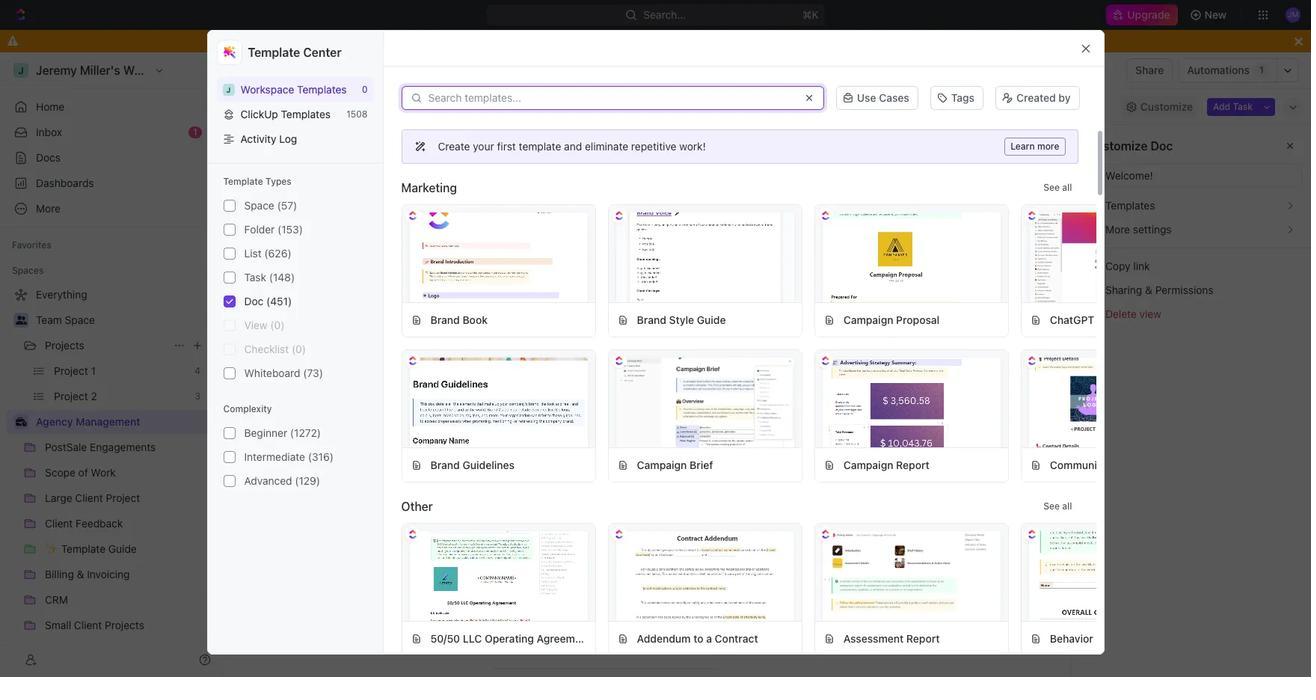 Task type: vqa. For each thing, say whether or not it's contained in the screenshot.
Calendars link
no



Task type: locate. For each thing, give the bounding box(es) containing it.
template for template types
[[223, 176, 263, 187]]

agency
[[251, 64, 289, 76], [251, 136, 287, 149], [36, 415, 73, 428]]

see all down communication
[[1044, 501, 1073, 512]]

space up projects
[[65, 314, 95, 326]]

learn more
[[1011, 141, 1060, 152]]

1 right automations
[[1260, 64, 1265, 76]]

management inside sidebar navigation
[[76, 415, 140, 428]]

None checkbox
[[223, 272, 235, 284], [223, 296, 235, 308], [223, 320, 235, 332], [223, 343, 235, 355], [223, 272, 235, 284], [223, 296, 235, 308], [223, 320, 235, 332], [223, 343, 235, 355]]

enable
[[574, 34, 607, 47]]

1 horizontal spatial marketing
[[1159, 313, 1209, 326]]

campaign left the brief
[[637, 458, 687, 471]]

proposal
[[897, 313, 940, 326]]

more
[[1038, 141, 1060, 152]]

template for template center
[[248, 46, 300, 59]]

1 horizontal spatial the
[[877, 394, 895, 408]]

agency management, , element
[[236, 64, 248, 76]]

0 horizontal spatial list
[[244, 247, 262, 260]]

customize down share button
[[1141, 100, 1194, 113]]

1 vertical spatial agency management link
[[251, 136, 353, 149]]

template types
[[223, 176, 292, 187]]

1 horizontal spatial 1
[[1260, 64, 1265, 76]]

share
[[1136, 64, 1165, 76], [1148, 136, 1177, 149]]

see down the 'more'
[[1044, 182, 1060, 193]]

1 vertical spatial to
[[864, 394, 874, 408]]

0 horizontal spatial 1
[[193, 126, 198, 138]]

task inside button
[[1233, 101, 1253, 112]]

1 horizontal spatial and
[[564, 140, 582, 153]]

(0) right view
[[270, 319, 285, 332]]

relevant
[[708, 394, 751, 408]]

included
[[568, 394, 614, 408]]

2 horizontal spatial to
[[864, 394, 874, 408]]

campaign proposal
[[844, 313, 940, 326]]

clickup templates
[[241, 108, 331, 120]]

tags button
[[931, 86, 984, 110]]

more
[[1106, 223, 1131, 236]]

book
[[463, 313, 488, 326]]

0 vertical spatial all
[[1063, 182, 1073, 193]]

0 horizontal spatial and
[[490, 412, 510, 426]]

agency for business time icon in the sidebar navigation
[[36, 415, 73, 428]]

1 vertical spatial list
[[244, 247, 262, 260]]

templates
[[297, 83, 347, 96], [281, 108, 331, 120]]

view
[[1140, 308, 1162, 320]]

see all button
[[1038, 179, 1079, 197], [1038, 498, 1079, 516]]

1 vertical spatial templates
[[281, 108, 331, 120]]

sidebar navigation
[[0, 52, 224, 677]]

0 vertical spatial template
[[248, 46, 300, 59]]

agency management link for business time icon to the right
[[251, 136, 353, 149]]

(0) for checklist (0)
[[292, 343, 306, 355]]

brand guidelines
[[431, 458, 515, 471]]

upgrade link
[[1107, 4, 1178, 25]]

1 horizontal spatial space
[[244, 199, 274, 212]]

operating
[[485, 632, 534, 645]]

0 horizontal spatial add
[[251, 200, 270, 212]]

marketing down create
[[401, 181, 457, 195]]

1 vertical spatial agency
[[251, 136, 287, 149]]

to left 'a' in the right of the page
[[694, 632, 704, 645]]

1 vertical spatial see all
[[1044, 501, 1073, 512]]

click
[[514, 412, 538, 426]]

clickup
[[241, 108, 278, 120]]

use cases
[[857, 91, 910, 104]]

2 vertical spatial management
[[76, 415, 140, 428]]

add page
[[251, 200, 296, 212]]

0 vertical spatial agency management
[[251, 64, 356, 76]]

0 vertical spatial business time image
[[238, 140, 245, 146]]

0 vertical spatial team
[[833, 100, 860, 113]]

tree containing team space
[[6, 283, 210, 677]]

docs link
[[6, 146, 210, 170]]

welcome! down 0
[[329, 100, 378, 113]]

see for other
[[1044, 501, 1060, 512]]

overall
[[585, 100, 619, 113]]

1 the from the left
[[547, 394, 565, 408]]

0 horizontal spatial the
[[547, 394, 565, 408]]

addendum to a contract
[[637, 632, 759, 645]]

0 vertical spatial see all button
[[1038, 179, 1079, 197]]

0 vertical spatial list
[[888, 100, 906, 113]]

welcome! down wiki link
[[381, 136, 430, 149]]

0 vertical spatial see
[[1044, 182, 1060, 193]]

campaign for campaign report
[[844, 458, 894, 471]]

template left types
[[223, 176, 263, 187]]

1 vertical spatial space
[[65, 314, 95, 326]]

1 horizontal spatial list
[[888, 100, 906, 113]]

templates up welcome! link
[[297, 83, 347, 96]]

0 vertical spatial task
[[1233, 101, 1253, 112]]

0 horizontal spatial business time image
[[15, 418, 27, 427]]

learn more link
[[1005, 138, 1066, 156]]

1 vertical spatial team
[[36, 314, 62, 326]]

team space
[[36, 314, 95, 326]]

timeline link
[[686, 96, 731, 117]]

see all
[[1044, 182, 1073, 193], [1044, 501, 1073, 512]]

2 all from the top
[[1063, 501, 1073, 512]]

customize down customize 'button'
[[1088, 139, 1148, 153]]

Intermediate (316) checkbox
[[223, 451, 235, 463]]

team for team space
[[36, 314, 62, 326]]

all down learn more link
[[1063, 182, 1073, 193]]

add for add page
[[251, 200, 270, 212]]

0 vertical spatial marketing
[[401, 181, 457, 195]]

brand book
[[431, 313, 488, 326]]

1 all from the top
[[1063, 182, 1073, 193]]

customize inside 'button'
[[1141, 100, 1194, 113]]

1 vertical spatial see
[[1044, 501, 1060, 512]]

assessment
[[844, 632, 904, 645]]

to right navigate
[[864, 394, 874, 408]]

1 vertical spatial task
[[244, 271, 266, 284]]

automations
[[1188, 64, 1250, 76]]

team inside team space link
[[36, 314, 62, 326]]

to inside to access the included setup guide and relevant resources, navigate to the sidebar shown below and click
[[864, 394, 874, 408]]

customize
[[1141, 100, 1194, 113], [1088, 139, 1148, 153]]

1 vertical spatial add
[[251, 200, 270, 212]]

copy link button
[[1082, 254, 1303, 278]]

0 horizontal spatial (0)
[[270, 319, 285, 332]]

agency inside sidebar navigation
[[36, 415, 73, 428]]

agency for business time icon to the right
[[251, 136, 287, 149]]

2 vertical spatial add
[[505, 270, 524, 283]]

tags button
[[925, 85, 990, 111]]

2 vertical spatial agency management link
[[36, 410, 207, 434]]

to right want
[[561, 34, 571, 47]]

report down sidebar
[[897, 458, 930, 471]]

0 vertical spatial agency
[[251, 64, 289, 76]]

add task
[[1214, 101, 1253, 112]]

dashboards
[[36, 177, 94, 189]]

1 see all button from the top
[[1038, 179, 1079, 197]]

0 vertical spatial (0)
[[270, 319, 285, 332]]

beginner
[[244, 427, 287, 439]]

contract
[[715, 632, 759, 645]]

0 vertical spatial 1
[[1260, 64, 1265, 76]]

home link
[[6, 95, 210, 119]]

1 vertical spatial doc
[[244, 295, 264, 308]]

1 vertical spatial template
[[223, 176, 263, 187]]

communication
[[1050, 458, 1128, 471]]

view
[[244, 319, 268, 332]]

1 vertical spatial business time image
[[15, 418, 27, 427]]

None checkbox
[[223, 200, 235, 212], [223, 224, 235, 236], [223, 248, 235, 260], [223, 367, 235, 379], [223, 200, 235, 212], [223, 224, 235, 236], [223, 248, 235, 260], [223, 367, 235, 379]]

0 horizontal spatial space
[[65, 314, 95, 326]]

1 vertical spatial 1
[[193, 126, 198, 138]]

1 horizontal spatial (0)
[[292, 343, 306, 355]]

2 the from the left
[[877, 394, 895, 408]]

the up ✨
[[547, 394, 565, 408]]

2 vertical spatial template
[[558, 412, 612, 426]]

all for marketing
[[1063, 182, 1073, 193]]

complexity
[[223, 403, 272, 415]]

use cases button
[[836, 86, 919, 110]]

notifications?
[[653, 34, 720, 47]]

guide
[[651, 394, 681, 408]]

1 vertical spatial see all button
[[1038, 498, 1079, 516]]

add down automations
[[1214, 101, 1231, 112]]

report right behavior
[[1097, 632, 1130, 645]]

see all button for marketing
[[1038, 179, 1079, 197]]

(451)
[[266, 295, 292, 308]]

access
[[506, 394, 544, 408]]

template up agency management, , element
[[248, 46, 300, 59]]

2 vertical spatial agency
[[36, 415, 73, 428]]

first
[[497, 140, 516, 153]]

0 vertical spatial share
[[1136, 64, 1165, 76]]

see all button down communication
[[1038, 498, 1079, 516]]

0 horizontal spatial to
[[561, 34, 571, 47]]

add comment
[[505, 270, 573, 283]]

space
[[244, 199, 274, 212], [65, 314, 95, 326]]

create your first template and eliminate repetitive work!
[[438, 140, 706, 153]]

share up customize 'button'
[[1136, 64, 1165, 76]]

welcome! down comment
[[489, 289, 627, 324]]

0 vertical spatial doc
[[1151, 139, 1174, 153]]

Advanced (129) checkbox
[[223, 475, 235, 487]]

log
[[279, 132, 297, 145]]

1 horizontal spatial team
[[833, 100, 860, 113]]

0 vertical spatial templates
[[297, 83, 347, 96]]

(0) up (73)
[[292, 343, 306, 355]]

0 vertical spatial agency management link
[[233, 61, 360, 79]]

✨
[[542, 414, 557, 427]]

overall process link
[[582, 96, 662, 117]]

0 vertical spatial and
[[564, 140, 582, 153]]

see all button for other
[[1038, 498, 1079, 516]]

(316)
[[308, 451, 334, 463]]

all down communication
[[1063, 501, 1073, 512]]

task left (148)
[[244, 271, 266, 284]]

1 horizontal spatial to
[[694, 632, 704, 645]]

(129)
[[295, 474, 320, 487]]

see down communication
[[1044, 501, 1060, 512]]

0 horizontal spatial marketing
[[401, 181, 457, 195]]

more settings button
[[1082, 218, 1303, 242]]

brand left 'guidelines'
[[431, 458, 460, 471]]

1 vertical spatial and
[[685, 394, 705, 408]]

1 vertical spatial management
[[290, 136, 353, 149]]

see all button down the 'more'
[[1038, 179, 1079, 197]]

1 see from the top
[[1044, 182, 1060, 193]]

task (148)
[[244, 271, 295, 284]]

management for business time icon to the right
[[290, 136, 353, 149]]

1 vertical spatial (0)
[[292, 343, 306, 355]]

organizational chart link
[[452, 96, 557, 117]]

agency management link
[[233, 61, 360, 79], [251, 136, 353, 149], [36, 410, 207, 434]]

1 horizontal spatial add
[[505, 270, 524, 283]]

0 vertical spatial customize
[[1141, 100, 1194, 113]]

business time image
[[238, 140, 245, 146], [15, 418, 27, 427]]

want
[[534, 34, 558, 47]]

doc down customize 'button'
[[1151, 139, 1174, 153]]

0 vertical spatial see all
[[1044, 182, 1073, 193]]

overall process
[[585, 100, 662, 113]]

1 vertical spatial customize
[[1088, 139, 1148, 153]]

advanced (129)
[[244, 474, 320, 487]]

2 see all from the top
[[1044, 501, 1073, 512]]

(0) for view (0)
[[270, 319, 285, 332]]

templates for clickup templates
[[281, 108, 331, 120]]

2 horizontal spatial add
[[1214, 101, 1231, 112]]

task
[[1233, 101, 1253, 112], [244, 271, 266, 284]]

0 vertical spatial add
[[1214, 101, 1231, 112]]

cases
[[879, 91, 910, 104]]

2 vertical spatial and
[[490, 412, 510, 426]]

1 see all from the top
[[1044, 182, 1073, 193]]

workload link
[[756, 96, 806, 117]]

team inside "team" link
[[833, 100, 860, 113]]

marketing down permissions
[[1159, 313, 1209, 326]]

the
[[547, 394, 565, 408], [877, 394, 895, 408]]

see all for marketing
[[1044, 182, 1073, 193]]

report right assessment at bottom right
[[907, 632, 940, 645]]

spaces
[[12, 265, 44, 276]]

share inside button
[[1136, 64, 1165, 76]]

campaign left proposal
[[844, 313, 894, 326]]

1 vertical spatial all
[[1063, 501, 1073, 512]]

folder
[[244, 223, 275, 236]]

2 see from the top
[[1044, 501, 1060, 512]]

beginner (1272)
[[244, 427, 321, 439]]

add left comment
[[505, 270, 524, 283]]

share down customize 'button'
[[1148, 136, 1177, 149]]

1 inside sidebar navigation
[[193, 126, 198, 138]]

enable
[[730, 34, 763, 47]]

⌘k
[[803, 8, 819, 21]]

add up "folder"
[[251, 200, 270, 212]]

welcome! down customize doc
[[1106, 169, 1154, 182]]

see
[[1044, 182, 1060, 193], [1044, 501, 1060, 512]]

created by button
[[996, 86, 1080, 110]]

add inside add task button
[[1214, 101, 1231, 112]]

1 horizontal spatial task
[[1233, 101, 1253, 112]]

and right template
[[564, 140, 582, 153]]

tree inside sidebar navigation
[[6, 283, 210, 677]]

doc up view
[[244, 295, 264, 308]]

campaign down navigate
[[844, 458, 894, 471]]

and
[[564, 140, 582, 153], [685, 394, 705, 408], [490, 412, 510, 426]]

a
[[707, 632, 712, 645]]

2 see all button from the top
[[1038, 498, 1079, 516]]

template down included
[[558, 412, 612, 426]]

Search templates... text field
[[428, 92, 795, 104]]

task down automations
[[1233, 101, 1253, 112]]

1 vertical spatial agency management
[[251, 136, 353, 149]]

user group image
[[15, 316, 27, 325]]

brand left style
[[637, 313, 667, 326]]

0 horizontal spatial task
[[244, 271, 266, 284]]

templates up activity log button
[[281, 108, 331, 120]]

brand left book
[[431, 313, 460, 326]]

all for other
[[1063, 501, 1073, 512]]

and down 'to'
[[490, 412, 510, 426]]

2 horizontal spatial and
[[685, 394, 705, 408]]

0 horizontal spatial team
[[36, 314, 62, 326]]

space up "folder"
[[244, 199, 274, 212]]

customize for customize doc
[[1088, 139, 1148, 153]]

see all down the 'more'
[[1044, 182, 1073, 193]]

the left sidebar
[[877, 394, 895, 408]]

2 vertical spatial agency management
[[36, 415, 140, 428]]

1 left the activity
[[193, 126, 198, 138]]

and right guide at the bottom
[[685, 394, 705, 408]]

tree
[[6, 283, 210, 677]]



Task type: describe. For each thing, give the bounding box(es) containing it.
Beginner (1272) checkbox
[[223, 427, 235, 439]]

other
[[401, 500, 433, 513]]

whiteboard
[[244, 367, 300, 379]]

brand for brand book
[[431, 313, 460, 326]]

page
[[273, 200, 296, 212]]

campaign right communication
[[1131, 458, 1181, 471]]

browser
[[610, 34, 650, 47]]

see for marketing
[[1044, 182, 1060, 193]]

team for team
[[833, 100, 860, 113]]

started
[[576, 357, 657, 385]]

prompts
[[1098, 313, 1140, 326]]

templates for workspace templates
[[297, 83, 347, 96]]

2 vertical spatial to
[[694, 632, 704, 645]]

getting started
[[490, 357, 657, 385]]

business time image inside sidebar navigation
[[15, 418, 27, 427]]

home
[[36, 100, 65, 113]]

doc (451)
[[244, 295, 292, 308]]

add for add task
[[1214, 101, 1231, 112]]

addendum
[[637, 632, 691, 645]]

behavior
[[1050, 632, 1094, 645]]

(1272)
[[290, 427, 321, 439]]

j
[[226, 85, 231, 94]]

(153)
[[278, 223, 303, 236]]

checklist
[[244, 343, 289, 355]]

copy link
[[1106, 260, 1151, 272]]

settings
[[1134, 223, 1172, 236]]

created by button
[[990, 85, 1086, 111]]

see all for other
[[1044, 501, 1073, 512]]

customize for customize
[[1141, 100, 1194, 113]]

report for assessment report
[[907, 632, 940, 645]]

activity log
[[241, 132, 297, 145]]

✨ template guide:
[[542, 412, 652, 427]]

list for list
[[888, 100, 906, 113]]

getting
[[490, 357, 571, 385]]

resources,
[[754, 394, 811, 408]]

brief
[[690, 458, 713, 471]]

agreement
[[537, 632, 591, 645]]

create
[[438, 140, 470, 153]]

chart
[[529, 100, 557, 113]]

report for campaign report
[[897, 458, 930, 471]]

favorites button
[[6, 236, 57, 254]]

setup
[[617, 394, 648, 408]]

permissions
[[1156, 284, 1214, 296]]

created
[[1017, 91, 1056, 104]]

template inside ✨ template guide:
[[558, 412, 612, 426]]

tags
[[952, 91, 975, 104]]

use
[[857, 91, 877, 104]]

sharing
[[1106, 284, 1143, 296]]

workspace
[[241, 83, 294, 96]]

(73)
[[303, 367, 323, 379]]

hide
[[771, 34, 793, 47]]

welcome! inside welcome! link
[[329, 100, 378, 113]]

intermediate (316)
[[244, 451, 334, 463]]

folder (153)
[[244, 223, 303, 236]]

link
[[1134, 260, 1151, 272]]

favorites
[[12, 239, 51, 251]]

to
[[490, 394, 503, 408]]

1 horizontal spatial business time image
[[238, 140, 245, 146]]

(57)
[[277, 199, 297, 212]]

shown
[[942, 394, 977, 408]]

this
[[796, 34, 814, 47]]

learn
[[1011, 141, 1035, 152]]

space inside tree
[[65, 314, 95, 326]]

list link
[[885, 96, 906, 117]]

wiki link
[[403, 96, 427, 117]]

assessment report
[[844, 632, 940, 645]]

1 vertical spatial share
[[1148, 136, 1177, 149]]

timeline
[[689, 100, 731, 113]]

advanced
[[244, 474, 292, 487]]

activity log button
[[217, 126, 374, 151]]

workload
[[759, 100, 806, 113]]

campaign for campaign brief
[[637, 458, 687, 471]]

campaign for campaign proposal
[[844, 313, 894, 326]]

for
[[1142, 313, 1156, 326]]

0 vertical spatial management
[[291, 64, 356, 76]]

guide
[[697, 313, 726, 326]]

report for behavior report
[[1097, 632, 1130, 645]]

wiki
[[406, 100, 427, 113]]

0 vertical spatial space
[[244, 199, 274, 212]]

add for add comment
[[505, 270, 524, 283]]

projects
[[45, 339, 84, 352]]

guide:
[[614, 412, 652, 426]]

organizational
[[455, 100, 526, 113]]

eliminate
[[585, 140, 629, 153]]

agency management inside sidebar navigation
[[36, 415, 140, 428]]

50/50 llc operating agreement
[[431, 632, 591, 645]]

delete view button
[[1082, 302, 1303, 326]]

overview link
[[252, 96, 301, 117]]

&
[[1146, 284, 1153, 296]]

list for list (626)
[[244, 247, 262, 260]]

1 vertical spatial marketing
[[1159, 313, 1209, 326]]

add task button
[[1208, 98, 1259, 116]]

list (626)
[[244, 247, 292, 260]]

customize button
[[1122, 96, 1198, 117]]

new
[[1205, 8, 1227, 21]]

process
[[622, 100, 662, 113]]

0 vertical spatial to
[[561, 34, 571, 47]]

workspace templates
[[241, 83, 347, 96]]

delete view
[[1106, 308, 1162, 320]]

checklist (0)
[[244, 343, 306, 355]]

1508
[[347, 109, 368, 120]]

repetitive
[[632, 140, 677, 153]]

brand for brand guidelines
[[431, 458, 460, 471]]

management for business time icon in the sidebar navigation
[[76, 415, 140, 428]]

projects link
[[45, 334, 168, 358]]

0 horizontal spatial doc
[[244, 295, 264, 308]]

agency management link for business time icon in the sidebar navigation
[[36, 410, 207, 434]]

team space link
[[36, 308, 207, 332]]

jeremy miller's workspace, , element
[[223, 83, 235, 95]]

chatgpt
[[1050, 313, 1095, 326]]

organizational chart
[[455, 100, 557, 113]]

template
[[519, 140, 562, 153]]

inbox
[[36, 126, 62, 138]]

brand for brand style guide
[[637, 313, 667, 326]]

communication campaign
[[1050, 458, 1181, 471]]

(626)
[[264, 247, 292, 260]]

more settings
[[1106, 223, 1172, 236]]

1 horizontal spatial doc
[[1151, 139, 1174, 153]]

space (57)
[[244, 199, 297, 212]]

share button
[[1127, 58, 1174, 82]]



